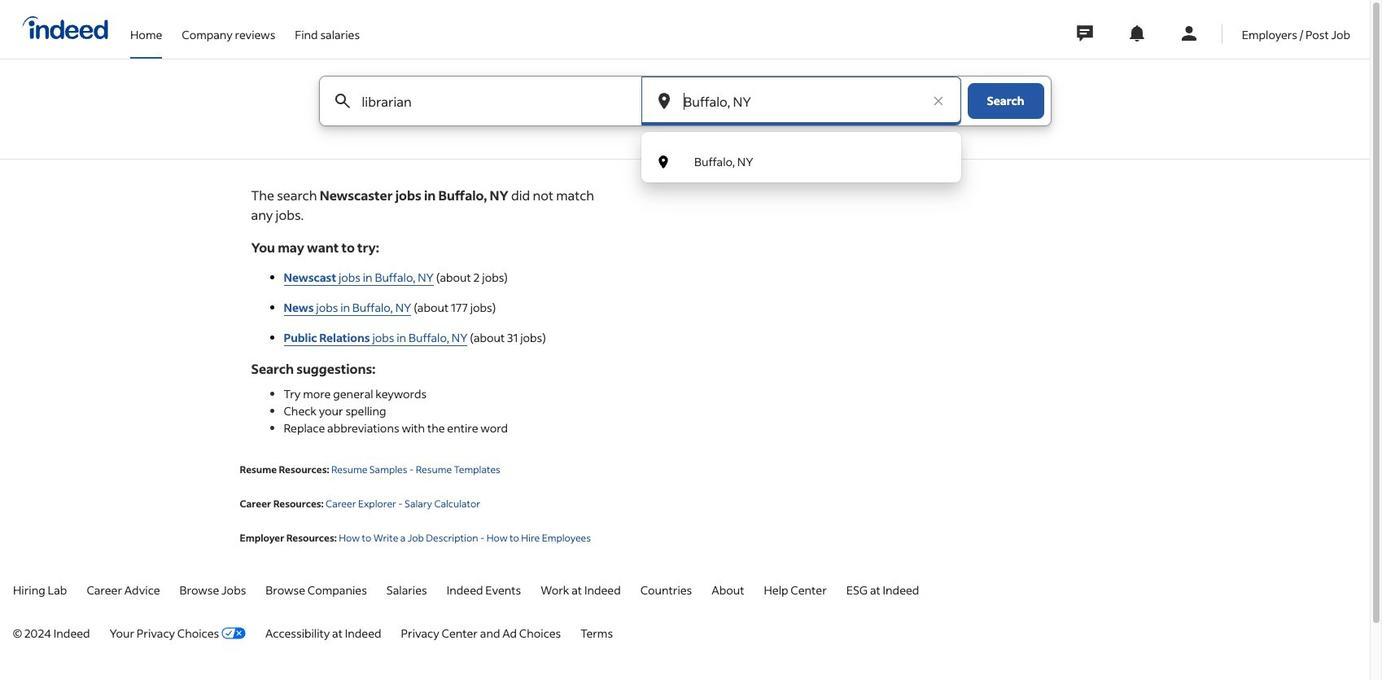 Task type: describe. For each thing, give the bounding box(es) containing it.
notifications unread count 0 image
[[1128, 24, 1147, 43]]

messages unread count 0 image
[[1075, 17, 1096, 50]]

pagination navigation
[[227, 424, 623, 463]]

search: Job title, keywords, or company text field
[[359, 77, 613, 125]]



Task type: locate. For each thing, give the bounding box(es) containing it.
clear location input image
[[930, 93, 947, 109]]

None search field
[[268, 76, 1102, 182]]

account image
[[1180, 24, 1199, 43]]

Edit location text field
[[681, 77, 922, 125]]



Task type: vqa. For each thing, say whether or not it's contained in the screenshot.
"pagination" navigation
yes



